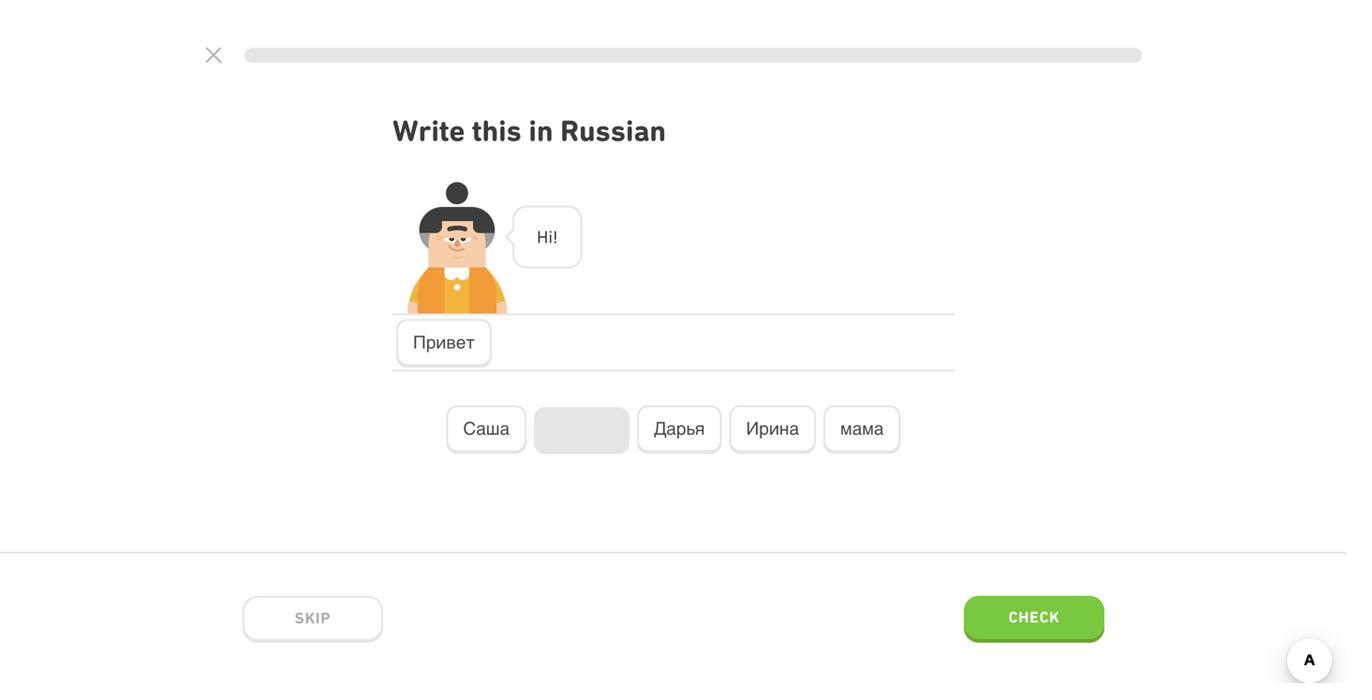 Task type: describe. For each thing, give the bounding box(es) containing it.
russian
[[561, 113, 666, 148]]

write
[[393, 113, 465, 148]]

check button
[[964, 596, 1105, 643]]

саша
[[463, 419, 510, 439]]

дарья
[[654, 419, 705, 439]]

ирина
[[746, 419, 799, 439]]

i
[[549, 227, 553, 247]]

мама button
[[824, 405, 901, 454]]



Task type: vqa. For each thing, say whether or not it's contained in the screenshot.
this
yes



Task type: locate. For each thing, give the bounding box(es) containing it.
привет button
[[396, 319, 492, 368]]

привет
[[413, 332, 475, 352]]

skip button
[[243, 596, 383, 643]]

мама
[[841, 419, 884, 439]]

h i !
[[537, 227, 558, 247]]

skip
[[295, 609, 331, 627]]

ирина button
[[730, 405, 816, 454]]

саша button
[[447, 405, 527, 454]]

progress bar
[[245, 48, 1142, 63]]

this
[[472, 113, 522, 148]]

check
[[1009, 608, 1060, 626]]

!
[[553, 227, 558, 247]]

write this in russian
[[393, 113, 666, 148]]

h
[[537, 227, 549, 247]]

дарья button
[[637, 405, 722, 454]]

in
[[529, 113, 553, 148]]



